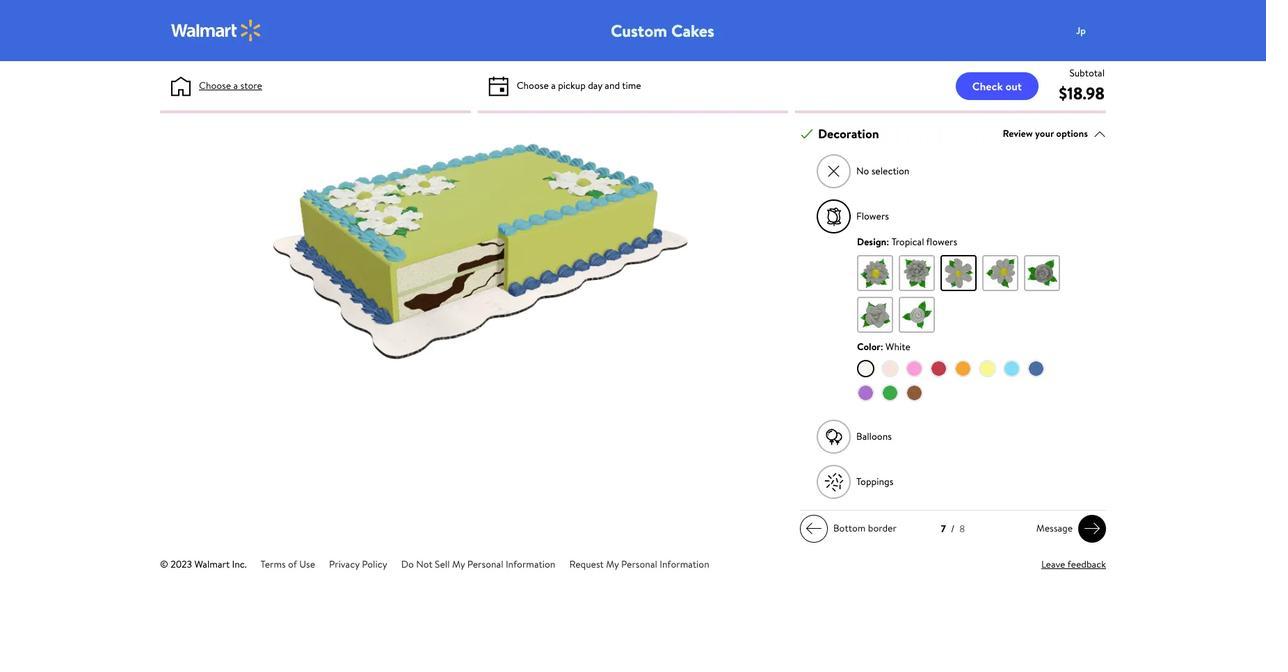 Task type: vqa. For each thing, say whether or not it's contained in the screenshot.
custom
yes



Task type: locate. For each thing, give the bounding box(es) containing it.
store
[[240, 79, 262, 93]]

flowers
[[926, 235, 957, 249]]

2 my from the left
[[606, 558, 619, 572]]

personal right request at the left bottom
[[621, 558, 657, 572]]

white
[[886, 340, 911, 354]]

my right request at the left bottom
[[606, 558, 619, 572]]

icon for continue arrow image up feedback
[[1084, 521, 1101, 538]]

time
[[622, 79, 641, 93]]

2 a from the left
[[551, 79, 556, 93]]

back to walmart.com image
[[171, 19, 262, 42]]

1 horizontal spatial personal
[[621, 558, 657, 572]]

leave
[[1041, 558, 1066, 572]]

1 horizontal spatial information
[[660, 558, 709, 572]]

request my personal information link
[[569, 558, 709, 572]]

0 horizontal spatial information
[[506, 558, 556, 572]]

0 horizontal spatial :
[[881, 340, 883, 354]]

privacy policy
[[329, 558, 387, 572]]

out
[[1006, 78, 1022, 94]]

information
[[506, 558, 556, 572], [660, 558, 709, 572]]

1 information from the left
[[506, 558, 556, 572]]

decoration
[[818, 125, 879, 143]]

1 vertical spatial :
[[881, 340, 883, 354]]

1 horizontal spatial a
[[551, 79, 556, 93]]

: left 'white' in the bottom of the page
[[881, 340, 883, 354]]

:
[[887, 235, 889, 249], [881, 340, 883, 354]]

icon for continue arrow image inside bottom border "link"
[[806, 521, 822, 538]]

7 / 8
[[941, 522, 965, 536]]

message link
[[1031, 515, 1106, 543]]

choose inside choose a store link
[[199, 79, 231, 93]]

a for pickup
[[551, 79, 556, 93]]

choose for choose a pickup day and time
[[517, 79, 549, 93]]

choose a pickup day and time
[[517, 79, 641, 93]]

1 horizontal spatial :
[[887, 235, 889, 249]]

a left store
[[233, 79, 238, 93]]

a
[[233, 79, 238, 93], [551, 79, 556, 93]]

/
[[951, 522, 955, 536]]

flowers
[[856, 210, 889, 223]]

0 horizontal spatial choose
[[199, 79, 231, 93]]

1 icon for continue arrow image from the left
[[806, 521, 822, 538]]

2 icon for continue arrow image from the left
[[1084, 521, 1101, 538]]

border
[[868, 522, 897, 536]]

1 personal from the left
[[467, 558, 503, 572]]

bottom border link
[[800, 515, 902, 543]]

my right sell at the bottom of the page
[[452, 558, 465, 572]]

1 horizontal spatial choose
[[517, 79, 549, 93]]

$18.98
[[1059, 81, 1105, 105]]

1 horizontal spatial my
[[606, 558, 619, 572]]

: for color
[[881, 340, 883, 354]]

balloons
[[856, 430, 892, 444]]

policy
[[362, 558, 387, 572]]

request my personal information
[[569, 558, 709, 572]]

2 information from the left
[[660, 558, 709, 572]]

do not sell my personal information link
[[401, 558, 556, 572]]

personal right sell at the bottom of the page
[[467, 558, 503, 572]]

request
[[569, 558, 604, 572]]

a left pickup
[[551, 79, 556, 93]]

options
[[1056, 127, 1088, 141]]

0 horizontal spatial my
[[452, 558, 465, 572]]

icon for continue arrow image left the bottom
[[806, 521, 822, 538]]

not
[[416, 558, 433, 572]]

review your options element
[[1003, 127, 1088, 141]]

no
[[856, 164, 869, 178]]

sell
[[435, 558, 450, 572]]

tropical
[[892, 235, 924, 249]]

choose
[[199, 79, 231, 93], [517, 79, 549, 93]]

choose left pickup
[[517, 79, 549, 93]]

design
[[857, 235, 887, 249]]

jp
[[1076, 23, 1086, 37]]

bottom
[[834, 522, 866, 536]]

my
[[452, 558, 465, 572], [606, 558, 619, 572]]

do
[[401, 558, 414, 572]]

and
[[605, 79, 620, 93]]

0 vertical spatial :
[[887, 235, 889, 249]]

icon for continue arrow image inside message link
[[1084, 521, 1101, 538]]

up arrow image
[[1094, 128, 1106, 140]]

personal
[[467, 558, 503, 572], [621, 558, 657, 572]]

message
[[1037, 522, 1073, 536]]

0 horizontal spatial personal
[[467, 558, 503, 572]]

icon for continue arrow image
[[806, 521, 822, 538], [1084, 521, 1101, 538]]

choose left store
[[199, 79, 231, 93]]

ok image
[[801, 128, 813, 140]]

2 choose from the left
[[517, 79, 549, 93]]

: left tropical
[[887, 235, 889, 249]]

1 a from the left
[[233, 79, 238, 93]]

©
[[160, 558, 168, 572]]

review your options
[[1003, 127, 1088, 141]]

2023
[[171, 558, 192, 572]]

choose a store link
[[199, 79, 262, 93]]

1 choose from the left
[[199, 79, 231, 93]]

design : tropical flowers
[[857, 235, 957, 249]]

1 horizontal spatial icon for continue arrow image
[[1084, 521, 1101, 538]]

0 horizontal spatial a
[[233, 79, 238, 93]]

0 horizontal spatial icon for continue arrow image
[[806, 521, 822, 538]]

7
[[941, 522, 946, 536]]

terms of use
[[261, 558, 315, 572]]



Task type: describe. For each thing, give the bounding box(es) containing it.
a for store
[[233, 79, 238, 93]]

no selection
[[856, 164, 910, 178]]

: for design
[[887, 235, 889, 249]]

subtotal
[[1070, 66, 1105, 80]]

day
[[588, 79, 602, 93]]

review
[[1003, 127, 1033, 141]]

review your options link
[[1003, 125, 1106, 143]]

check out button
[[956, 72, 1039, 100]]

color : white
[[857, 340, 911, 354]]

leave feedback button
[[1041, 558, 1106, 573]]

your
[[1035, 127, 1054, 141]]

of
[[288, 558, 297, 572]]

© 2023 walmart inc.
[[160, 558, 247, 572]]

leave feedback
[[1041, 558, 1106, 572]]

inc.
[[232, 558, 247, 572]]

toppings
[[856, 475, 894, 489]]

selection
[[872, 164, 910, 178]]

subtotal $18.98
[[1059, 66, 1105, 105]]

privacy
[[329, 558, 360, 572]]

custom
[[611, 19, 667, 42]]

privacy policy link
[[329, 558, 387, 572]]

bottom border
[[834, 522, 897, 536]]

check
[[972, 78, 1003, 94]]

choose for choose a store
[[199, 79, 231, 93]]

walmart
[[194, 558, 230, 572]]

choose a store
[[199, 79, 262, 93]]

do not sell my personal information
[[401, 558, 556, 572]]

1 my from the left
[[452, 558, 465, 572]]

remove image
[[826, 163, 842, 179]]

custom cakes
[[611, 19, 715, 42]]

2 personal from the left
[[621, 558, 657, 572]]

terms
[[261, 558, 286, 572]]

pickup
[[558, 79, 586, 93]]

color
[[857, 340, 881, 354]]

feedback
[[1068, 558, 1106, 572]]

cakes
[[671, 19, 715, 42]]

use
[[299, 558, 315, 572]]

check out
[[972, 78, 1022, 94]]

jp button
[[1067, 17, 1123, 45]]

terms of use link
[[261, 558, 315, 572]]

8
[[960, 522, 965, 536]]



